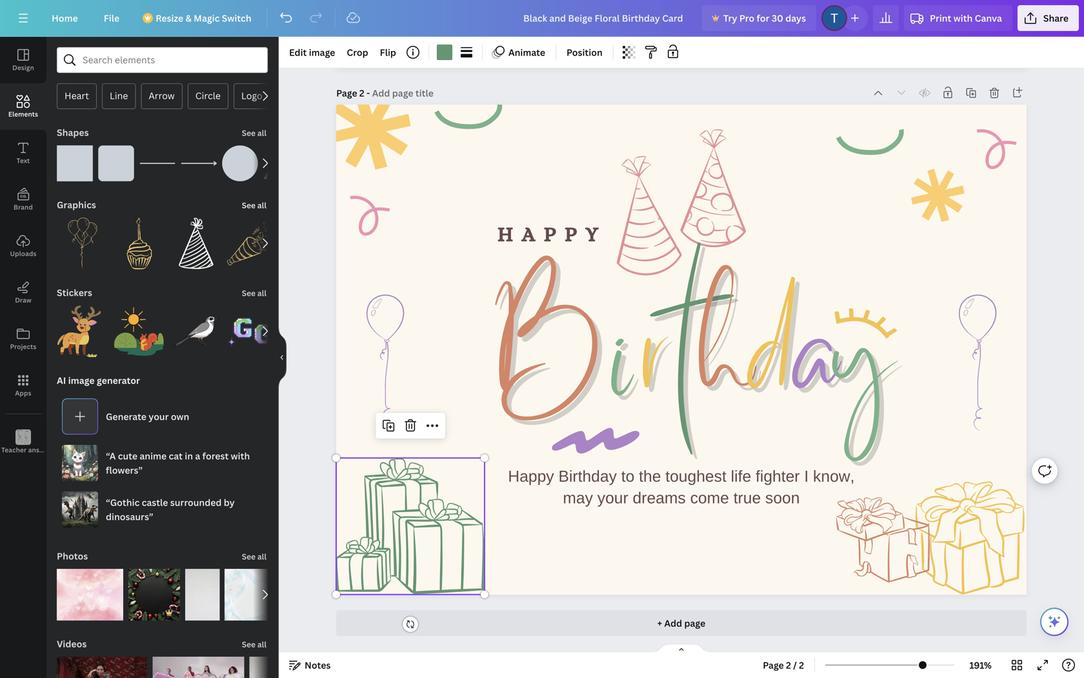 Task type: describe. For each thing, give the bounding box(es) containing it.
birthday
[[559, 467, 617, 485]]

happy birthday to the toughest life fighter i know,
[[509, 467, 855, 485]]

line button
[[102, 83, 136, 109]]

crop
[[347, 46, 369, 58]]

all for stickers
[[258, 288, 267, 298]]

shapes button
[[56, 119, 90, 145]]

crop button
[[342, 42, 374, 63]]

print
[[931, 12, 952, 24]]

191%
[[970, 659, 992, 671]]

r
[[640, 232, 665, 476]]

t
[[670, 232, 697, 476]]

see all for videos
[[242, 639, 267, 650]]

resize
[[156, 12, 183, 24]]

brand button
[[0, 176, 46, 223]]

answer
[[28, 446, 51, 454]]

come
[[691, 489, 730, 507]]

keys
[[53, 446, 67, 454]]

a for forest
[[195, 450, 200, 462]]

may
[[563, 489, 593, 507]]

resize & magic switch button
[[135, 5, 262, 31]]

in
[[185, 450, 193, 462]]

print with canva
[[931, 12, 1003, 24]]

animate button
[[488, 42, 551, 63]]

soon
[[766, 489, 800, 507]]

Search elements search field
[[83, 48, 242, 72]]

i
[[614, 232, 639, 476]]

all for graphics
[[258, 200, 267, 211]]

side panel tab list
[[0, 37, 67, 466]]

circle button
[[188, 83, 229, 109]]

rounded square image
[[98, 145, 134, 181]]

elements
[[8, 110, 38, 118]]

cute
[[118, 450, 138, 462]]

Page title text field
[[372, 87, 435, 99]]

see for stickers
[[242, 288, 256, 298]]

file
[[104, 12, 120, 24]]

white circle shape image
[[222, 145, 258, 181]]

edit image button
[[284, 42, 341, 63]]

+ add page button
[[337, 610, 1027, 636]]

surrounded
[[170, 496, 222, 509]]

"gothic castle surrounded by dinosaurs"
[[106, 496, 235, 523]]

2 for -
[[360, 87, 365, 99]]

pro
[[740, 12, 755, 24]]

fighter
[[756, 467, 800, 485]]

all for shapes
[[258, 128, 267, 138]]

page for page 2 -
[[337, 87, 357, 99]]

brand
[[14, 203, 33, 211]]

see for videos
[[242, 639, 256, 650]]

uploads
[[10, 249, 36, 258]]

heart button
[[57, 83, 97, 109]]

your for generate
[[149, 410, 169, 423]]

dinosaurs"
[[106, 510, 153, 523]]

stickers
[[57, 286, 92, 299]]

may your dreams come true soon
[[563, 489, 800, 507]]

true
[[734, 489, 762, 507]]

videos button
[[56, 631, 88, 657]]

image for ai
[[68, 374, 95, 386]]

birthday confetti outline illustration image
[[227, 218, 279, 269]]

photos button
[[56, 543, 89, 569]]

a white exture image
[[185, 569, 220, 621]]

notes button
[[284, 655, 336, 675]]

magic
[[194, 12, 220, 24]]

stickers button
[[56, 280, 94, 305]]

toughest
[[666, 467, 727, 485]]

apps button
[[0, 362, 46, 409]]

-
[[367, 87, 370, 99]]

share
[[1044, 12, 1069, 24]]

for
[[757, 12, 770, 24]]

1 add this line to the canvas image from the left
[[139, 145, 176, 181]]

see all for shapes
[[242, 128, 267, 138]]

30
[[772, 12, 784, 24]]

2 for /
[[787, 659, 792, 671]]

add
[[665, 617, 683, 629]]

191% button
[[960, 655, 1002, 675]]

text button
[[0, 130, 46, 176]]

position
[[567, 46, 603, 58]]

see all button for shapes
[[241, 119, 268, 145]]

forest
[[203, 450, 229, 462]]

"a
[[106, 450, 116, 462]]

i
[[805, 467, 809, 485]]

edit
[[289, 46, 307, 58]]

y
[[835, 232, 898, 476]]

try pro for 30 days button
[[703, 5, 817, 31]]

generate your own
[[106, 410, 189, 423]]

anime
[[140, 450, 167, 462]]

text
[[17, 156, 30, 165]]

see all for photos
[[242, 551, 267, 562]]

apps
[[15, 389, 31, 397]]

notes
[[305, 659, 331, 671]]

main menu bar
[[0, 0, 1085, 37]]

see all for stickers
[[242, 288, 267, 298]]

flip
[[380, 46, 396, 58]]

happy
[[509, 467, 555, 485]]

birthday hat image
[[170, 218, 222, 269]]



Task type: locate. For each thing, give the bounding box(es) containing it.
+
[[658, 617, 663, 629]]

page left - at top
[[337, 87, 357, 99]]

cat
[[169, 450, 183, 462]]

0 horizontal spatial add this line to the canvas image
[[139, 145, 176, 181]]

0 vertical spatial your
[[149, 410, 169, 423]]

arrow button
[[141, 83, 183, 109]]

logo
[[241, 89, 263, 102]]

see all
[[242, 128, 267, 138], [242, 200, 267, 211], [242, 288, 267, 298], [242, 551, 267, 562], [242, 639, 267, 650]]

design
[[12, 63, 34, 72]]

0 vertical spatial with
[[954, 12, 973, 24]]

image inside dropdown button
[[309, 46, 335, 58]]

4 see all button from the top
[[241, 543, 268, 569]]

graphics
[[57, 199, 96, 211]]

all for photos
[[258, 551, 267, 562]]

2 add this line to the canvas image from the left
[[181, 145, 217, 181]]

1 horizontal spatial with
[[954, 12, 973, 24]]

i r t h d a y
[[614, 232, 898, 476]]

see all for graphics
[[242, 200, 267, 211]]

2 horizontal spatial 2
[[800, 659, 805, 671]]

logo button
[[234, 83, 270, 109]]

edit image
[[289, 46, 335, 58]]

ai
[[57, 374, 66, 386]]

own
[[171, 410, 189, 423]]

5 see all from the top
[[242, 639, 267, 650]]

see all button for videos
[[241, 631, 268, 657]]

all for videos
[[258, 639, 267, 650]]

a for y
[[798, 232, 842, 476]]

with inside dropdown button
[[954, 12, 973, 24]]

castle
[[142, 496, 168, 509]]

4 all from the top
[[258, 551, 267, 562]]

1 all from the top
[[258, 128, 267, 138]]

see up pastel colored fabrics on white background image at the bottom of the page
[[242, 551, 256, 562]]

1 horizontal spatial your
[[598, 489, 629, 507]]

all up pastel colored fabrics on white background image at the bottom of the page
[[258, 551, 267, 562]]

see all up pastel colored fabrics on white background image at the bottom of the page
[[242, 551, 267, 562]]

ai image generator
[[57, 374, 140, 386]]

your for may
[[598, 489, 629, 507]]

5 see all button from the top
[[241, 631, 268, 657]]

add this line to the canvas image right 'rounded square' image
[[139, 145, 176, 181]]

show pages image
[[651, 643, 713, 654]]

1 horizontal spatial add this line to the canvas image
[[181, 145, 217, 181]]

3 see all from the top
[[242, 288, 267, 298]]

see for graphics
[[242, 200, 256, 211]]

all down birthday confetti outline illustration image
[[258, 288, 267, 298]]

group
[[57, 138, 93, 181], [98, 138, 134, 181], [222, 138, 258, 181], [57, 210, 108, 269], [114, 218, 165, 269], [170, 218, 222, 269], [227, 218, 279, 269], [57, 298, 108, 357], [114, 305, 165, 357], [170, 305, 222, 357], [227, 305, 279, 357], [57, 561, 123, 621], [128, 561, 180, 621], [185, 561, 220, 621], [225, 569, 315, 621], [57, 649, 147, 678], [153, 649, 244, 678], [250, 657, 340, 678]]

1 vertical spatial your
[[598, 489, 629, 507]]

see all button
[[241, 119, 268, 145], [241, 192, 268, 218], [241, 280, 268, 305], [241, 543, 268, 569], [241, 631, 268, 657]]

heart
[[65, 89, 89, 102]]

line
[[110, 89, 128, 102]]

2 all from the top
[[258, 200, 267, 211]]

home
[[52, 12, 78, 24]]

all down pastel colored fabrics on white background image at the bottom of the page
[[258, 639, 267, 650]]

teacher answer keys
[[1, 446, 67, 454]]

all up triangle up image
[[258, 128, 267, 138]]

to
[[622, 467, 635, 485]]

see all up white circle shape image
[[242, 128, 267, 138]]

h
[[699, 232, 756, 476]]

know,
[[814, 467, 855, 485]]

square image
[[57, 145, 93, 181]]

see all up birthday confetti outline illustration image
[[242, 200, 267, 211]]

image right ai
[[68, 374, 95, 386]]

graphics button
[[56, 192, 97, 218]]

hide image
[[278, 326, 287, 388]]

0 horizontal spatial 2
[[360, 87, 365, 99]]

flowers"
[[106, 464, 143, 476]]

d
[[750, 232, 795, 476]]

4 see all from the top
[[242, 551, 267, 562]]

see all button for stickers
[[241, 280, 268, 305]]

1 horizontal spatial 2
[[787, 659, 792, 671]]

with inside "a cute anime cat in a forest with flowers"
[[231, 450, 250, 462]]

with right print
[[954, 12, 973, 24]]

1 vertical spatial with
[[231, 450, 250, 462]]

dreams
[[633, 489, 686, 507]]

a right d
[[798, 232, 842, 476]]

1 see all button from the top
[[241, 119, 268, 145]]

/
[[794, 659, 798, 671]]

0 vertical spatial image
[[309, 46, 335, 58]]

see down birthday confetti outline illustration image
[[242, 288, 256, 298]]

page for page 2 / 2
[[763, 659, 784, 671]]

3 see all button from the top
[[241, 280, 268, 305]]

2 right /
[[800, 659, 805, 671]]

2 see from the top
[[242, 200, 256, 211]]

design button
[[0, 37, 46, 83]]

see all button for photos
[[241, 543, 268, 569]]

0 horizontal spatial image
[[68, 374, 95, 386]]

projects
[[10, 342, 36, 351]]

see all down pastel colored fabrics on white background image at the bottom of the page
[[242, 639, 267, 650]]

photos
[[57, 550, 88, 562]]

print with canva button
[[905, 5, 1013, 31]]

arrow
[[149, 89, 175, 102]]

uploads button
[[0, 223, 46, 269]]

page
[[685, 617, 706, 629]]

your down to
[[598, 489, 629, 507]]

+ add page
[[658, 617, 706, 629]]

draw button
[[0, 269, 46, 316]]

your left own
[[149, 410, 169, 423]]

add this line to the canvas image
[[139, 145, 176, 181], [181, 145, 217, 181]]

generate
[[106, 410, 147, 423]]

see up white circle shape image
[[242, 128, 256, 138]]

videos
[[57, 638, 87, 650]]

2 left /
[[787, 659, 792, 671]]

image for edit
[[309, 46, 335, 58]]

flip button
[[375, 42, 402, 63]]

see for shapes
[[242, 128, 256, 138]]

1 vertical spatial page
[[763, 659, 784, 671]]

circle
[[196, 89, 221, 102]]

#5b9670 image
[[437, 45, 453, 60], [437, 45, 453, 60]]

position button
[[562, 42, 608, 63]]

draw
[[15, 296, 32, 304]]

0 vertical spatial page
[[337, 87, 357, 99]]

elements button
[[0, 83, 46, 130]]

page 2 / 2 button
[[758, 655, 810, 675]]

1 horizontal spatial image
[[309, 46, 335, 58]]

0 horizontal spatial a
[[195, 450, 200, 462]]

;
[[22, 447, 24, 454]]

triangle up image
[[263, 145, 300, 181]]

2 see all from the top
[[242, 200, 267, 211]]

birthday balloons outline illustration image
[[57, 218, 108, 269]]

5 see from the top
[[242, 639, 256, 650]]

file button
[[93, 5, 130, 31]]

a right in
[[195, 450, 200, 462]]

0 horizontal spatial your
[[149, 410, 169, 423]]

3 all from the top
[[258, 288, 267, 298]]

0 horizontal spatial with
[[231, 450, 250, 462]]

see up birthday confetti outline illustration image
[[242, 200, 256, 211]]

shapes
[[57, 126, 89, 139]]

resize & magic switch
[[156, 12, 252, 24]]

"a cute anime cat in a forest with flowers"
[[106, 450, 250, 476]]

2 left - at top
[[360, 87, 365, 99]]

image right edit
[[309, 46, 335, 58]]

1 see from the top
[[242, 128, 256, 138]]

page 2 -
[[337, 87, 372, 99]]

see for photos
[[242, 551, 256, 562]]

try pro for 30 days
[[724, 12, 807, 24]]

pastel colored fabrics on white background image
[[225, 569, 315, 621]]

1 horizontal spatial a
[[798, 232, 842, 476]]

page
[[337, 87, 357, 99], [763, 659, 784, 671]]

5 all from the top
[[258, 639, 267, 650]]

teacher
[[1, 446, 27, 454]]

see all down birthday confetti outline illustration image
[[242, 288, 267, 298]]

page 2 / 2
[[763, 659, 805, 671]]

try
[[724, 12, 738, 24]]

1 horizontal spatial page
[[763, 659, 784, 671]]

0 horizontal spatial page
[[337, 87, 357, 99]]

home link
[[41, 5, 88, 31]]

4 see from the top
[[242, 551, 256, 562]]

canva assistant image
[[1047, 614, 1063, 630]]

animate
[[509, 46, 546, 58]]

untitled media image
[[57, 569, 123, 621]]

see down pastel colored fabrics on white background image at the bottom of the page
[[242, 639, 256, 650]]

days
[[786, 12, 807, 24]]

by
[[224, 496, 235, 509]]

Design title text field
[[513, 5, 697, 31]]

add this line to the canvas image left white circle shape image
[[181, 145, 217, 181]]

black christmas background  with copy space image
[[128, 569, 180, 621]]

with right forest
[[231, 450, 250, 462]]

life
[[731, 467, 752, 485]]

2 see all button from the top
[[241, 192, 268, 218]]

page inside button
[[763, 659, 784, 671]]

canva
[[976, 12, 1003, 24]]

birthday cup cake outline illustration image
[[114, 218, 165, 269]]

1 see all from the top
[[242, 128, 267, 138]]

generator
[[97, 374, 140, 386]]

page left /
[[763, 659, 784, 671]]

see all button for graphics
[[241, 192, 268, 218]]

a inside "a cute anime cat in a forest with flowers"
[[195, 450, 200, 462]]

1 vertical spatial image
[[68, 374, 95, 386]]

"gothic
[[106, 496, 140, 509]]

all up birthday confetti outline illustration image
[[258, 200, 267, 211]]

3 see from the top
[[242, 288, 256, 298]]



Task type: vqa. For each thing, say whether or not it's contained in the screenshot.
Styles
no



